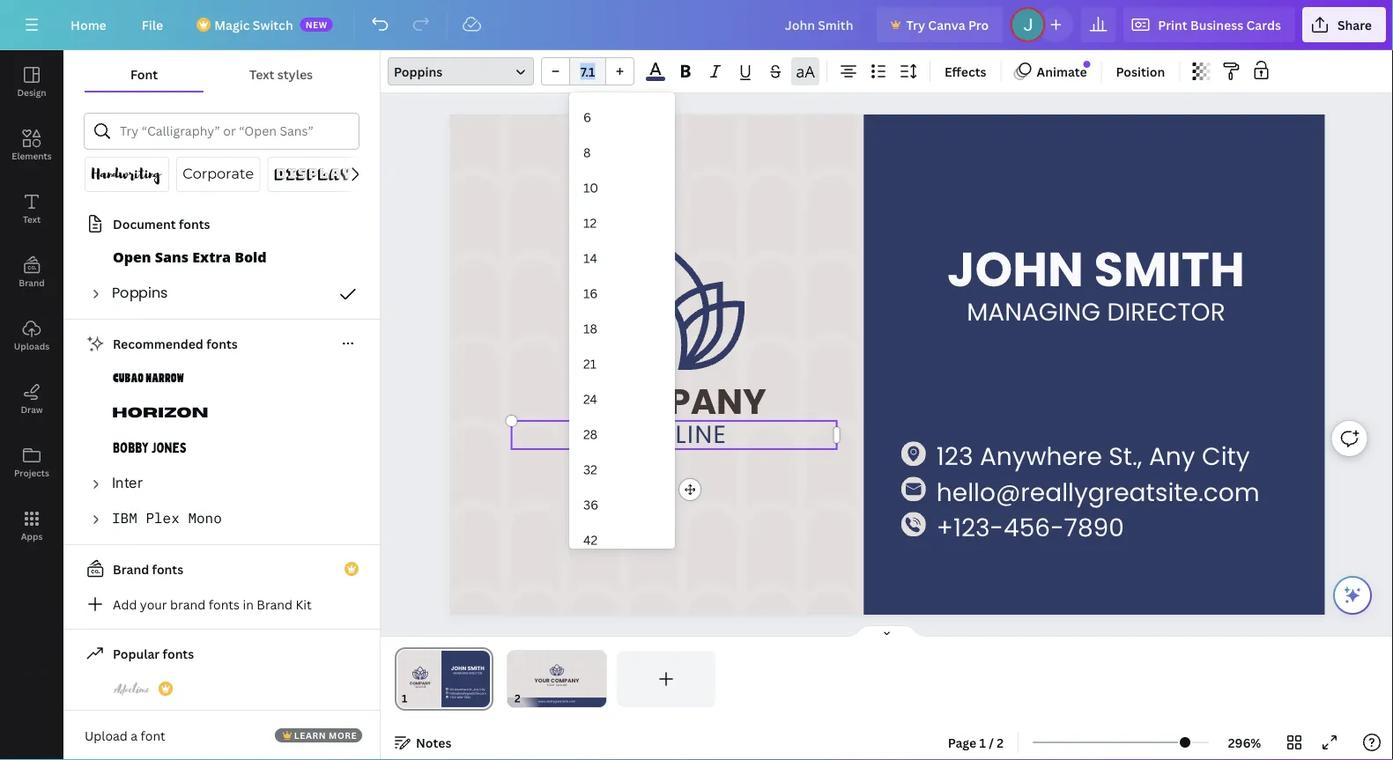 Task type: describe. For each thing, give the bounding box(es) containing it.
21 button
[[569, 346, 675, 382]]

6 option
[[569, 100, 675, 135]]

fonts for recommended fonts
[[206, 335, 238, 352]]

open sans extra bold image
[[113, 249, 266, 270]]

canva
[[929, 16, 966, 33]]

apps button
[[0, 495, 63, 558]]

hello@reallygreatsite.com
[[937, 476, 1260, 510]]

32 option
[[569, 452, 675, 487]]

your
[[140, 596, 167, 613]]

fonts for brand fonts
[[152, 561, 183, 578]]

brand fonts
[[113, 561, 183, 578]]

any
[[1149, 440, 1196, 474]]

inter image
[[113, 474, 143, 495]]

projects
[[14, 467, 49, 479]]

upload
[[85, 728, 128, 744]]

share
[[1338, 16, 1373, 33]]

kit
[[296, 596, 312, 613]]

notes
[[416, 735, 452, 752]]

24 button
[[569, 382, 675, 417]]

john
[[948, 236, 1084, 304]]

18 option
[[569, 311, 675, 346]]

14
[[584, 250, 598, 266]]

styles
[[277, 66, 313, 82]]

company inside your company your tagline
[[551, 677, 579, 685]]

recommended
[[113, 335, 204, 352]]

+123-
[[937, 511, 1004, 545]]

position
[[1117, 63, 1166, 80]]

www.reallygreatsite.com
[[538, 700, 576, 704]]

print
[[1159, 16, 1188, 33]]

learn more button
[[275, 729, 362, 743]]

home
[[71, 16, 106, 33]]

handwriting image
[[92, 164, 162, 185]]

8 button
[[569, 135, 675, 170]]

text styles button
[[204, 57, 359, 91]]

elements button
[[0, 114, 63, 177]]

horizon image
[[113, 404, 208, 425]]

14 option
[[569, 241, 675, 276]]

12 option
[[569, 205, 675, 241]]

0 vertical spatial company
[[582, 378, 767, 427]]

try canva pro
[[907, 16, 989, 33]]

notes button
[[388, 729, 459, 757]]

pro
[[969, 16, 989, 33]]

popular fonts
[[113, 646, 194, 662]]

director
[[1108, 295, 1226, 329]]

projects button
[[0, 431, 63, 495]]

6
[[584, 109, 592, 125]]

john smith managing director
[[948, 236, 1245, 329]]

28 option
[[569, 417, 675, 452]]

6 button
[[569, 100, 675, 135]]

display image
[[275, 164, 352, 185]]

page 1 / 2 button
[[941, 729, 1011, 757]]

fonts for document fonts
[[179, 216, 210, 232]]

18
[[584, 320, 598, 337]]

upload a font
[[85, 728, 166, 744]]

font button
[[85, 57, 204, 91]]

animate button
[[1009, 57, 1094, 86]]

home link
[[56, 7, 121, 42]]

32
[[584, 461, 598, 478]]

cubao narrow image
[[113, 368, 185, 390]]

456-
[[1004, 511, 1065, 545]]

– – number field
[[576, 63, 600, 80]]

21
[[584, 356, 597, 372]]

14 button
[[569, 241, 675, 276]]

learn
[[294, 730, 326, 742]]

canva assistant image
[[1343, 585, 1364, 606]]

Try "Calligraphy" or "Open Sans" search field
[[120, 115, 347, 148]]

brand
[[170, 596, 206, 613]]

add
[[113, 596, 137, 613]]

learn more
[[294, 730, 357, 742]]

document fonts
[[113, 216, 210, 232]]

36
[[584, 497, 599, 513]]

18 button
[[569, 311, 675, 346]]

side panel tab list
[[0, 50, 63, 558]]

recommended fonts
[[113, 335, 238, 352]]

draw
[[21, 404, 43, 416]]

Page title text field
[[415, 690, 422, 708]]

magic
[[214, 16, 250, 33]]

bobby jones image
[[113, 439, 187, 460]]

list box containing 6
[[569, 93, 675, 761]]

12 button
[[569, 205, 675, 241]]

Tagline text field
[[512, 418, 838, 452]]

position button
[[1109, 57, 1173, 86]]



Task type: locate. For each thing, give the bounding box(es) containing it.
2 horizontal spatial brand
[[257, 596, 293, 613]]

0 horizontal spatial tagline
[[556, 684, 568, 687]]

Design title text field
[[771, 7, 870, 42]]

0 vertical spatial brand
[[19, 277, 45, 289]]

poppins image
[[113, 284, 167, 305]]

1
[[980, 735, 986, 752]]

12
[[584, 214, 597, 231]]

0 vertical spatial tagline
[[623, 418, 728, 452]]

uploads
[[14, 340, 49, 352]]

animate
[[1037, 63, 1087, 80]]

brand for brand fonts
[[113, 561, 149, 578]]

brand up add
[[113, 561, 149, 578]]

city
[[1202, 440, 1251, 474]]

8
[[584, 144, 591, 161]]

group
[[541, 57, 635, 86]]

cards
[[1247, 16, 1282, 33]]

10 option
[[569, 170, 675, 205]]

smith
[[1094, 236, 1245, 304]]

try
[[907, 16, 926, 33]]

text for text
[[23, 213, 41, 225]]

in
[[243, 596, 254, 613]]

text inside text button
[[23, 213, 41, 225]]

1 vertical spatial tagline
[[556, 684, 568, 687]]

8 option
[[569, 135, 675, 170]]

effects button
[[938, 57, 994, 86]]

text left styles
[[250, 66, 275, 82]]

42 button
[[569, 523, 675, 558]]

hide pages image
[[845, 625, 930, 639]]

share button
[[1303, 7, 1387, 42]]

ibm plex mono image
[[113, 510, 222, 531]]

font
[[141, 728, 166, 744]]

fonts
[[179, 216, 210, 232], [206, 335, 238, 352], [152, 561, 183, 578], [209, 596, 240, 613], [163, 646, 194, 662]]

anywhere
[[980, 440, 1103, 474]]

text up brand button
[[23, 213, 41, 225]]

advetime image
[[113, 679, 152, 700]]

10 button
[[569, 170, 675, 205]]

brand inside button
[[19, 277, 45, 289]]

16
[[584, 285, 598, 302]]

text button
[[0, 177, 63, 241]]

brand for brand
[[19, 277, 45, 289]]

st.,
[[1109, 440, 1143, 474]]

fonts for popular fonts
[[163, 646, 194, 662]]

fonts left in
[[209, 596, 240, 613]]

6 8 10
[[584, 109, 599, 196]]

brand
[[19, 277, 45, 289], [113, 561, 149, 578], [257, 596, 293, 613]]

poppins button
[[388, 57, 534, 86]]

fonts up your
[[152, 561, 183, 578]]

16 button
[[569, 276, 675, 311]]

/
[[989, 735, 994, 752]]

296% button
[[1217, 729, 1274, 757]]

more
[[329, 730, 357, 742]]

tagline inside your company your tagline
[[556, 684, 568, 687]]

main menu bar
[[0, 0, 1394, 50]]

fonts up open sans extra bold image
[[179, 216, 210, 232]]

28
[[584, 426, 598, 443]]

fonts right the popular
[[163, 646, 194, 662]]

1 vertical spatial brand
[[113, 561, 149, 578]]

7890
[[1065, 511, 1125, 545]]

28 button
[[569, 417, 675, 452]]

text inside text styles button
[[250, 66, 275, 82]]

effects
[[945, 63, 987, 80]]

tagline up 32 button
[[623, 418, 728, 452]]

corporate image
[[183, 164, 253, 185]]

1 horizontal spatial company
[[582, 378, 767, 427]]

24 option
[[569, 382, 675, 417]]

magic switch
[[214, 16, 293, 33]]

0 vertical spatial text
[[250, 66, 275, 82]]

tagline
[[623, 418, 728, 452], [556, 684, 568, 687]]

popular
[[113, 646, 160, 662]]

add your brand fonts in brand kit
[[113, 596, 312, 613]]

296%
[[1229, 735, 1262, 752]]

draw button
[[0, 368, 63, 431]]

fonts right recommended
[[206, 335, 238, 352]]

2 vertical spatial brand
[[257, 596, 293, 613]]

32 button
[[569, 452, 675, 487]]

brand up uploads button at the left top of page
[[19, 277, 45, 289]]

123 anywhere st., any city hello@reallygreatsite.com +123-456-7890
[[937, 440, 1260, 545]]

managing
[[967, 295, 1101, 329]]

10
[[584, 179, 599, 196]]

poppins
[[394, 63, 443, 80]]

123
[[937, 440, 974, 474]]

0 horizontal spatial text
[[23, 213, 41, 225]]

new
[[306, 19, 328, 30]]

document
[[113, 216, 176, 232]]

font
[[130, 66, 158, 82]]

0 horizontal spatial brand
[[19, 277, 45, 289]]

36 option
[[569, 487, 675, 523]]

brand right in
[[257, 596, 293, 613]]

page 1 image
[[395, 651, 494, 708]]

1 vertical spatial text
[[23, 213, 41, 225]]

1 vertical spatial company
[[551, 677, 579, 685]]

page
[[948, 735, 977, 752]]

1 horizontal spatial brand
[[113, 561, 149, 578]]

text for text styles
[[250, 66, 275, 82]]

elements
[[12, 150, 52, 162]]

0 horizontal spatial company
[[551, 677, 579, 685]]

#2f3b69 image
[[646, 77, 665, 81], [646, 77, 665, 81]]

text
[[250, 66, 275, 82], [23, 213, 41, 225]]

your company your tagline
[[535, 677, 579, 687]]

42
[[584, 532, 598, 549]]

print business cards button
[[1123, 7, 1296, 42]]

apps
[[21, 531, 43, 543]]

switch
[[253, 16, 293, 33]]

brand button
[[0, 241, 63, 304]]

list box
[[569, 93, 675, 761]]

42 option
[[569, 523, 675, 558]]

24
[[584, 391, 598, 408]]

file button
[[128, 7, 177, 42]]

tagline up 'www.reallygreatsite.com'
[[556, 684, 568, 687]]

21 option
[[569, 346, 675, 382]]

text styles
[[250, 66, 313, 82]]

a
[[131, 728, 138, 744]]

design button
[[0, 50, 63, 114]]

1 horizontal spatial text
[[250, 66, 275, 82]]

1 horizontal spatial tagline
[[623, 418, 728, 452]]

16 option
[[569, 276, 675, 311]]

business
[[1191, 16, 1244, 33]]

new image
[[1084, 61, 1091, 68]]

36 button
[[569, 487, 675, 523]]



Task type: vqa. For each thing, say whether or not it's contained in the screenshot.
Add your brand fonts in Brand Kit
yes



